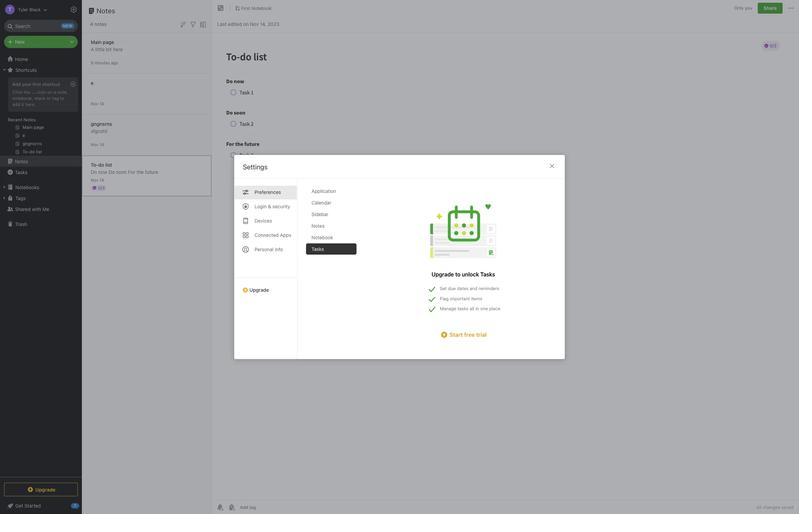 Task type: vqa. For each thing, say whether or not it's contained in the screenshot.
Notes
yes



Task type: describe. For each thing, give the bounding box(es) containing it.
click
[[12, 89, 22, 95]]

personal
[[255, 247, 274, 253]]

free
[[464, 332, 475, 338]]

all
[[757, 505, 762, 511]]

4 notes
[[90, 21, 107, 27]]

14,
[[260, 21, 267, 27]]

or
[[47, 96, 51, 101]]

gngnsrns
[[91, 121, 112, 127]]

recent notes
[[8, 117, 36, 123]]

and
[[470, 286, 478, 292]]

...
[[32, 89, 36, 95]]

expand note image
[[217, 4, 225, 12]]

14 for gngnsrns
[[100, 142, 104, 147]]

a little bit here
[[91, 46, 123, 52]]

saved
[[782, 505, 794, 511]]

nov down e
[[91, 101, 98, 106]]

last
[[217, 21, 227, 27]]

main page
[[91, 39, 114, 45]]

note,
[[57, 89, 68, 95]]

manage tasks all in one place
[[440, 306, 501, 312]]

calendar tab
[[306, 197, 357, 209]]

personal info
[[255, 247, 283, 253]]

application tab
[[306, 186, 357, 197]]

recent
[[8, 117, 22, 123]]

set due dates and reminders
[[440, 286, 500, 292]]

tab list containing application
[[306, 186, 362, 360]]

3 14 from the top
[[100, 178, 104, 183]]

note list element
[[82, 0, 212, 515]]

start free trial
[[450, 332, 487, 338]]

1 vertical spatial to
[[456, 272, 461, 278]]

tags button
[[0, 193, 82, 204]]

last edited on nov 14, 2023
[[217, 21, 279, 27]]

shared
[[15, 206, 31, 212]]

on inside note window element
[[243, 21, 249, 27]]

expand tags image
[[2, 196, 7, 201]]

close image
[[548, 162, 557, 170]]

tab list containing preferences
[[235, 179, 298, 360]]

2 do from the left
[[109, 169, 115, 175]]

application
[[312, 188, 336, 194]]

notes inside the note list element
[[97, 7, 115, 15]]

items
[[471, 296, 483, 302]]

preferences
[[255, 189, 281, 195]]

0 vertical spatial upgrade button
[[235, 278, 297, 296]]

nov up 0/3
[[91, 178, 98, 183]]

tags
[[15, 195, 26, 201]]

to-
[[91, 162, 98, 168]]

icon on a note, notebook, stack or tag to add it here.
[[12, 89, 68, 107]]

sfgnsfd
[[91, 128, 107, 134]]

dates
[[457, 286, 469, 292]]

now
[[98, 169, 107, 175]]

3 nov 14 from the top
[[91, 178, 104, 183]]

Note Editor text field
[[212, 33, 800, 501]]

notebook inside button
[[252, 5, 272, 11]]

here
[[113, 46, 123, 52]]

only you
[[735, 5, 753, 11]]

share button
[[758, 3, 783, 14]]

notes
[[94, 21, 107, 27]]

home link
[[0, 54, 82, 65]]

flag important items
[[440, 296, 483, 302]]

security
[[273, 204, 290, 210]]

minutes
[[95, 60, 110, 65]]

notes up tasks "button"
[[15, 159, 28, 164]]

in
[[476, 306, 479, 312]]

tasks
[[458, 306, 469, 312]]

do
[[98, 162, 104, 168]]

&
[[268, 204, 271, 210]]

trash link
[[0, 219, 82, 230]]

nov inside note window element
[[250, 21, 259, 27]]

notebooks link
[[0, 182, 82, 193]]

0 vertical spatial the
[[24, 89, 30, 95]]

trial
[[476, 332, 487, 338]]

one
[[481, 306, 488, 312]]

connected apps
[[255, 233, 292, 238]]

9 minutes ago
[[91, 60, 118, 65]]

calendar
[[312, 200, 331, 206]]

login
[[255, 204, 267, 210]]

bit
[[106, 46, 112, 52]]

list
[[105, 162, 112, 168]]

to-do list
[[91, 162, 112, 168]]

the inside the note list element
[[137, 169, 144, 175]]

start
[[450, 332, 463, 338]]

nov 14 for e
[[91, 101, 104, 106]]

first
[[241, 5, 250, 11]]

click the ...
[[12, 89, 36, 95]]

expand notebooks image
[[2, 185, 7, 190]]

important
[[450, 296, 470, 302]]

add a reminder image
[[216, 504, 224, 512]]

shortcuts
[[15, 67, 37, 73]]

you
[[745, 5, 753, 11]]

to inside icon on a note, notebook, stack or tag to add it here.
[[60, 96, 64, 101]]

tasks inside tab
[[312, 247, 324, 252]]

0/3
[[98, 186, 105, 191]]

a
[[91, 46, 94, 52]]

nov 14 for gngnsrns
[[91, 142, 104, 147]]

trash
[[15, 221, 27, 227]]

shortcuts button
[[0, 65, 82, 75]]

edited
[[228, 21, 242, 27]]

notes inside group
[[24, 117, 36, 123]]



Task type: locate. For each thing, give the bounding box(es) containing it.
little
[[95, 46, 105, 52]]

group
[[0, 75, 82, 159]]

1 vertical spatial 14
[[100, 142, 104, 147]]

2 vertical spatial 14
[[100, 178, 104, 183]]

None search field
[[9, 20, 73, 32]]

on left a
[[47, 89, 52, 95]]

14 down sfgnsfd
[[100, 142, 104, 147]]

upgrade
[[432, 272, 454, 278], [250, 287, 269, 293], [35, 487, 56, 493]]

14 up 0/3
[[100, 178, 104, 183]]

to left unlock at the right bottom of the page
[[456, 272, 461, 278]]

notebook tab
[[306, 232, 357, 243]]

notebook down "notes" tab
[[312, 235, 333, 241]]

4
[[90, 21, 93, 27]]

notes tab
[[306, 221, 357, 232]]

page
[[103, 39, 114, 45]]

tasks button
[[0, 167, 82, 178]]

nov 14 up 0/3
[[91, 178, 104, 183]]

me
[[42, 206, 49, 212]]

notebooks
[[15, 185, 39, 190]]

1 do from the left
[[91, 169, 97, 175]]

0 horizontal spatial the
[[24, 89, 30, 95]]

soon
[[116, 169, 127, 175]]

2 14 from the top
[[100, 142, 104, 147]]

flag
[[440, 296, 449, 302]]

upgrade button
[[235, 278, 297, 296], [4, 483, 78, 497]]

notebook inside tab
[[312, 235, 333, 241]]

nov left 14,
[[250, 21, 259, 27]]

0 vertical spatial 14
[[100, 101, 104, 106]]

1 horizontal spatial upgrade button
[[235, 278, 297, 296]]

1 horizontal spatial tab list
[[306, 186, 362, 360]]

nov down sfgnsfd
[[91, 142, 98, 147]]

tasks inside "button"
[[15, 170, 27, 175]]

notes right the recent
[[24, 117, 36, 123]]

1 vertical spatial upgrade button
[[4, 483, 78, 497]]

due
[[448, 286, 456, 292]]

unlock
[[462, 272, 479, 278]]

reminders
[[479, 286, 500, 292]]

1 vertical spatial tasks
[[312, 247, 324, 252]]

2 nov 14 from the top
[[91, 142, 104, 147]]

tree
[[0, 54, 82, 477]]

manage
[[440, 306, 457, 312]]

first
[[33, 82, 41, 87]]

2023
[[268, 21, 279, 27]]

1 horizontal spatial the
[[137, 169, 144, 175]]

new button
[[4, 36, 78, 48]]

1 vertical spatial on
[[47, 89, 52, 95]]

the left ...
[[24, 89, 30, 95]]

do down to-
[[91, 169, 97, 175]]

on right edited
[[243, 21, 249, 27]]

sidebar tab
[[306, 209, 357, 220]]

notes inside tab
[[312, 223, 325, 229]]

the right for on the top left of page
[[137, 169, 144, 175]]

first notebook
[[241, 5, 272, 11]]

tab list
[[235, 179, 298, 360], [306, 186, 362, 360]]

only
[[735, 5, 744, 11]]

notebook,
[[12, 96, 33, 101]]

2 horizontal spatial upgrade
[[432, 272, 454, 278]]

connected
[[255, 233, 279, 238]]

2 vertical spatial upgrade
[[35, 487, 56, 493]]

1 horizontal spatial upgrade
[[250, 287, 269, 293]]

1 horizontal spatial do
[[109, 169, 115, 175]]

tasks down notebook tab
[[312, 247, 324, 252]]

0 vertical spatial nov 14
[[91, 101, 104, 106]]

do now do soon for the future
[[91, 169, 158, 175]]

place
[[490, 306, 501, 312]]

add tag image
[[228, 504, 236, 512]]

first notebook button
[[233, 3, 274, 13]]

9
[[91, 60, 93, 65]]

tasks up the notebooks
[[15, 170, 27, 175]]

start free trial link
[[427, 331, 501, 339]]

1 horizontal spatial on
[[243, 21, 249, 27]]

1 14 from the top
[[100, 101, 104, 106]]

2 vertical spatial tasks
[[481, 272, 495, 278]]

1 vertical spatial upgrade
[[250, 287, 269, 293]]

2 vertical spatial nov 14
[[91, 178, 104, 183]]

nov 14 up gngnsrns
[[91, 101, 104, 106]]

shared with me link
[[0, 204, 82, 215]]

tasks up reminders
[[481, 272, 495, 278]]

icon
[[37, 89, 46, 95]]

1 vertical spatial notebook
[[312, 235, 333, 241]]

apps
[[280, 233, 292, 238]]

0 horizontal spatial to
[[60, 96, 64, 101]]

notes up notes
[[97, 7, 115, 15]]

set
[[440, 286, 447, 292]]

login & security
[[255, 204, 290, 210]]

2 horizontal spatial tasks
[[481, 272, 495, 278]]

0 horizontal spatial tab list
[[235, 179, 298, 360]]

e
[[91, 80, 94, 86]]

it
[[21, 102, 24, 107]]

notebook right "first"
[[252, 5, 272, 11]]

nov 14
[[91, 101, 104, 106], [91, 142, 104, 147], [91, 178, 104, 183]]

do down list
[[109, 169, 115, 175]]

devices
[[255, 218, 272, 224]]

14
[[100, 101, 104, 106], [100, 142, 104, 147], [100, 178, 104, 183]]

1 vertical spatial nov 14
[[91, 142, 104, 147]]

add your first shortcut
[[12, 82, 60, 87]]

tag
[[52, 96, 59, 101]]

shared with me
[[15, 206, 49, 212]]

tasks
[[15, 170, 27, 175], [312, 247, 324, 252], [481, 272, 495, 278]]

add
[[12, 102, 20, 107]]

14 for e
[[100, 101, 104, 106]]

gngnsrns sfgnsfd
[[91, 121, 112, 134]]

all changes saved
[[757, 505, 794, 511]]

info
[[275, 247, 283, 253]]

all
[[470, 306, 475, 312]]

1 vertical spatial the
[[137, 169, 144, 175]]

tasks tab
[[306, 244, 357, 255]]

0 horizontal spatial on
[[47, 89, 52, 95]]

1 horizontal spatial tasks
[[312, 247, 324, 252]]

settings
[[243, 163, 268, 171]]

0 horizontal spatial upgrade
[[35, 487, 56, 493]]

Search text field
[[9, 20, 73, 32]]

0 vertical spatial upgrade
[[432, 272, 454, 278]]

note window element
[[212, 0, 800, 515]]

nov 14 down sfgnsfd
[[91, 142, 104, 147]]

on inside icon on a note, notebook, stack or tag to add it here.
[[47, 89, 52, 95]]

0 horizontal spatial do
[[91, 169, 97, 175]]

1 horizontal spatial notebook
[[312, 235, 333, 241]]

group containing add your first shortcut
[[0, 75, 82, 159]]

future
[[145, 169, 158, 175]]

here.
[[25, 102, 36, 107]]

share
[[764, 5, 777, 11]]

sidebar
[[312, 212, 329, 217]]

to down note,
[[60, 96, 64, 101]]

tree containing home
[[0, 54, 82, 477]]

0 vertical spatial to
[[60, 96, 64, 101]]

your
[[22, 82, 31, 87]]

new
[[15, 39, 25, 45]]

ago
[[111, 60, 118, 65]]

stack
[[34, 96, 45, 101]]

1 horizontal spatial to
[[456, 272, 461, 278]]

for
[[128, 169, 135, 175]]

on
[[243, 21, 249, 27], [47, 89, 52, 95]]

0 horizontal spatial upgrade button
[[4, 483, 78, 497]]

shortcut
[[42, 82, 60, 87]]

settings image
[[70, 5, 78, 14]]

1 nov 14 from the top
[[91, 101, 104, 106]]

0 horizontal spatial notebook
[[252, 5, 272, 11]]

notes down the sidebar
[[312, 223, 325, 229]]

home
[[15, 56, 28, 62]]

0 horizontal spatial tasks
[[15, 170, 27, 175]]

0 vertical spatial on
[[243, 21, 249, 27]]

with
[[32, 206, 41, 212]]

14 up gngnsrns
[[100, 101, 104, 106]]

0 vertical spatial notebook
[[252, 5, 272, 11]]

to
[[60, 96, 64, 101], [456, 272, 461, 278]]

do
[[91, 169, 97, 175], [109, 169, 115, 175]]

0 vertical spatial tasks
[[15, 170, 27, 175]]

a
[[54, 89, 56, 95]]

main
[[91, 39, 102, 45]]



